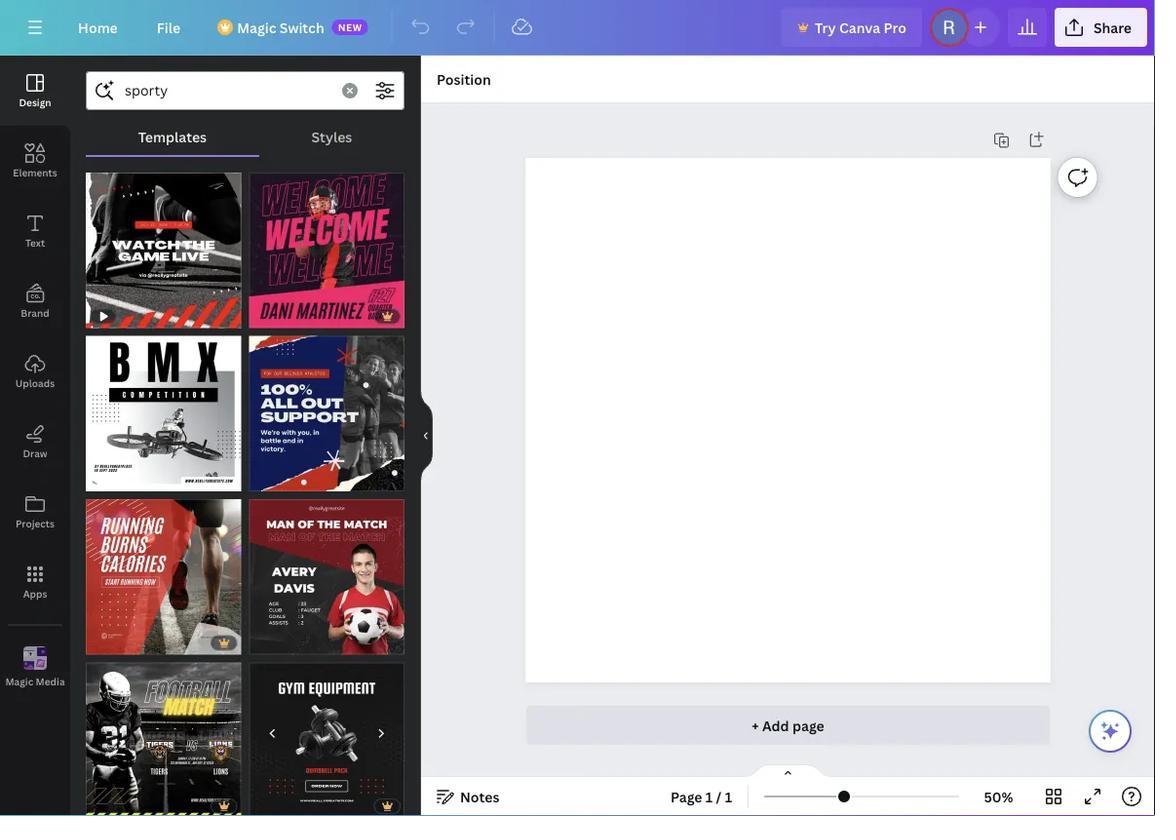 Task type: vqa. For each thing, say whether or not it's contained in the screenshot.
templates "button" on the top left of the page
yes



Task type: describe. For each thing, give the bounding box(es) containing it.
/
[[716, 787, 722, 806]]

new
[[338, 20, 362, 34]]

red white bold sporty running instagram post image
[[86, 499, 241, 655]]

file button
[[141, 8, 196, 47]]

show pages image
[[741, 763, 835, 779]]

design button
[[0, 56, 70, 126]]

blue and red soccer sporty collage uk sports instagram post group
[[249, 324, 405, 491]]

apps button
[[0, 547, 70, 617]]

magic media
[[5, 675, 65, 688]]

text
[[25, 236, 45, 249]]

elements
[[13, 166, 57, 179]]

draw button
[[0, 407, 70, 477]]

add
[[762, 716, 789, 735]]

page
[[671, 787, 702, 806]]

side panel tab list
[[0, 56, 70, 703]]

black modern sporty gym equipment promotion instagram post image
[[249, 662, 405, 816]]

+
[[752, 716, 759, 735]]

design
[[19, 96, 51, 109]]

+ add page
[[752, 716, 825, 735]]

black sporty soccer player of the game with club instagram post image
[[249, 499, 405, 655]]

50% button
[[967, 781, 1031, 812]]

red white bold sporty running instagram post group
[[86, 487, 241, 655]]

magic media button
[[0, 633, 70, 703]]

canva
[[839, 18, 881, 37]]

page
[[793, 716, 825, 735]]

neutral sporty minimalist american football match instagram post group
[[86, 651, 241, 816]]

2 1 from the left
[[725, 787, 732, 806]]

templates
[[138, 127, 207, 146]]

brand button
[[0, 266, 70, 336]]

notes button
[[429, 781, 507, 812]]

text button
[[0, 196, 70, 266]]

pink purple sporty welcome american football player instagram post image
[[249, 173, 405, 328]]

uploads button
[[0, 336, 70, 407]]

file
[[157, 18, 181, 37]]

main menu bar
[[0, 0, 1155, 56]]

red and white running sporty collage canada sports instagram post group
[[86, 161, 241, 328]]

brand
[[21, 306, 49, 319]]

magic switch
[[237, 18, 324, 37]]

elements button
[[0, 126, 70, 196]]

try canva pro
[[815, 18, 907, 37]]

hide image
[[420, 389, 433, 483]]

share button
[[1055, 8, 1148, 47]]



Task type: locate. For each thing, give the bounding box(es) containing it.
notes
[[460, 787, 500, 806]]

black sporty soccer player of the game with club instagram post group
[[249, 487, 405, 655]]

projects button
[[0, 477, 70, 547]]

pro
[[884, 18, 907, 37]]

position
[[437, 70, 491, 88]]

0 horizontal spatial 1
[[706, 787, 713, 806]]

home
[[78, 18, 118, 37]]

1 right /
[[725, 787, 732, 806]]

neutral sporty minimalist american football match instagram post image
[[86, 662, 241, 816]]

0 vertical spatial magic
[[237, 18, 276, 37]]

neutral modern sporty bmx competition instagram post group
[[86, 324, 241, 491]]

1 left /
[[706, 787, 713, 806]]

home link
[[62, 8, 133, 47]]

1 vertical spatial magic
[[5, 675, 33, 688]]

templates button
[[86, 118, 259, 155]]

50%
[[984, 787, 1014, 806]]

Use 5+ words to describe... search field
[[125, 72, 331, 109]]

1 1 from the left
[[706, 787, 713, 806]]

apps
[[23, 587, 47, 600]]

magic inside "button"
[[5, 675, 33, 688]]

1
[[706, 787, 713, 806], [725, 787, 732, 806]]

try
[[815, 18, 836, 37]]

page 1 / 1
[[671, 787, 732, 806]]

styles
[[311, 127, 352, 146]]

try canva pro button
[[782, 8, 922, 47]]

share
[[1094, 18, 1132, 37]]

+ add page button
[[526, 706, 1051, 745]]

magic left the media
[[5, 675, 33, 688]]

uploads
[[15, 376, 55, 390]]

draw
[[23, 447, 47, 460]]

media
[[36, 675, 65, 688]]

1 horizontal spatial 1
[[725, 787, 732, 806]]

magic for magic media
[[5, 675, 33, 688]]

pink purple sporty welcome american football player instagram post group
[[249, 161, 405, 328]]

projects
[[16, 517, 55, 530]]

black modern sporty gym equipment promotion instagram post group
[[249, 651, 405, 816]]

position button
[[429, 63, 499, 95]]

neutral modern sporty bmx competition instagram post image
[[86, 336, 241, 491]]

styles button
[[259, 118, 405, 155]]

blue and red soccer sporty collage uk sports instagram post image
[[249, 336, 405, 491]]

magic
[[237, 18, 276, 37], [5, 675, 33, 688]]

0 horizontal spatial magic
[[5, 675, 33, 688]]

magic inside the main menu bar
[[237, 18, 276, 37]]

magic for magic switch
[[237, 18, 276, 37]]

1 horizontal spatial magic
[[237, 18, 276, 37]]

canva assistant image
[[1099, 720, 1122, 743]]

magic left switch
[[237, 18, 276, 37]]

switch
[[280, 18, 324, 37]]



